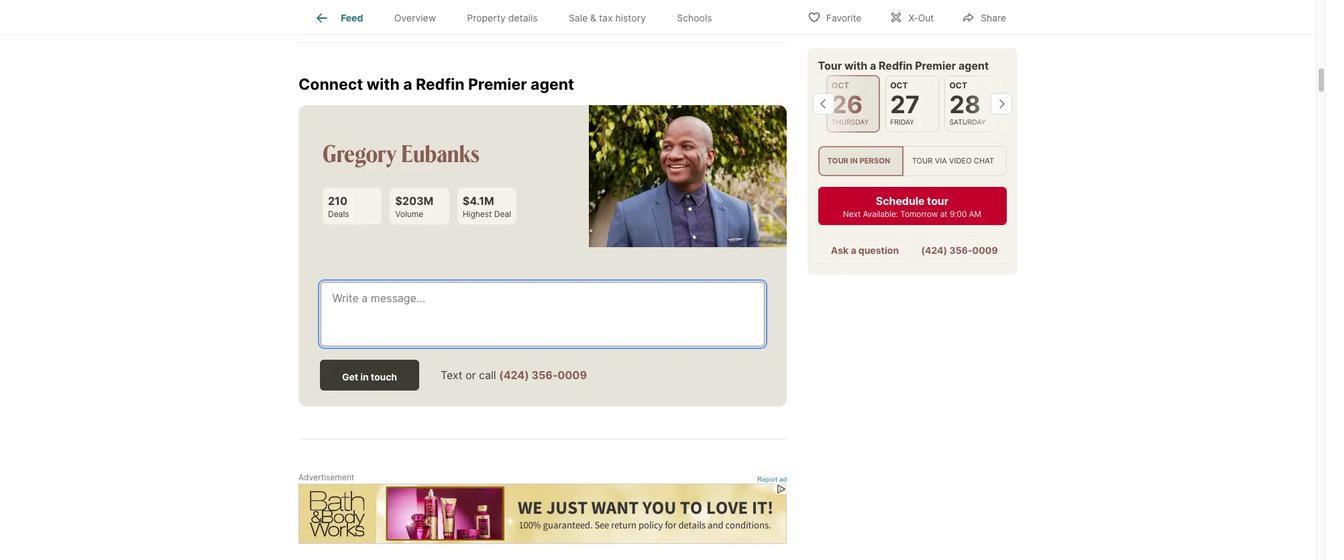Task type: vqa. For each thing, say whether or not it's contained in the screenshot.
the Tomorrow
yes



Task type: describe. For each thing, give the bounding box(es) containing it.
agent for connect with a redfin premier agent
[[531, 75, 574, 94]]

list box containing tour in person
[[819, 147, 1007, 177]]

feed link
[[314, 10, 363, 26]]

share button
[[951, 3, 1018, 31]]

get in touch button
[[320, 360, 419, 391]]

share
[[981, 12, 1006, 23]]

tour in person
[[828, 157, 891, 166]]

0 vertical spatial 0009
[[973, 245, 999, 256]]

feed
[[341, 12, 363, 24]]

1 vertical spatial 356-
[[532, 369, 558, 382]]

touch
[[371, 372, 397, 383]]

tour for tour via video chat
[[913, 157, 933, 166]]

via
[[935, 157, 948, 166]]

$4.1m highest deal
[[463, 194, 511, 219]]

eubanks
[[401, 137, 480, 168]]

schools
[[677, 12, 712, 24]]

ask
[[832, 245, 849, 256]]

schedule tour next available: tomorrow at 9:00 am
[[844, 195, 982, 220]]

tax
[[599, 12, 613, 24]]

0 vertical spatial (424)
[[922, 245, 948, 256]]

out
[[918, 12, 934, 23]]

available:
[[864, 209, 899, 220]]

property details
[[467, 12, 538, 24]]

tour via video chat
[[913, 157, 995, 166]]

highest
[[463, 209, 492, 219]]

a for connect
[[403, 75, 412, 94]]

oct 27 friday
[[891, 81, 920, 127]]

gregory
[[323, 137, 396, 168]]

1 vertical spatial (424)
[[499, 369, 529, 382]]

favorite button
[[796, 3, 873, 31]]

overview tab
[[379, 2, 452, 34]]

tab list containing feed
[[299, 0, 739, 34]]

oct for 28
[[950, 81, 968, 91]]

property details tab
[[452, 2, 553, 34]]

saturday
[[950, 118, 986, 127]]

schools tab
[[662, 2, 728, 34]]

oct for 27
[[891, 81, 909, 91]]

person
[[860, 157, 891, 166]]

$203m volume
[[395, 194, 434, 219]]

advertisement
[[299, 473, 354, 483]]

volume
[[395, 209, 424, 219]]

beverly hills redfin agentgregory eubanks image
[[589, 105, 787, 248]]

1 horizontal spatial 356-
[[950, 245, 973, 256]]

next image
[[991, 93, 1013, 115]]

x-
[[909, 12, 918, 23]]

am
[[970, 209, 982, 220]]

deal
[[494, 209, 511, 219]]

$203m
[[395, 194, 434, 208]]

tomorrow
[[901, 209, 939, 220]]

redfin for connect
[[416, 75, 465, 94]]

1 vertical spatial (424) 356-0009 link
[[499, 369, 587, 382]]

$4.1m
[[463, 194, 494, 208]]

sale
[[569, 12, 588, 24]]

report ad button
[[758, 476, 787, 486]]

210
[[328, 194, 348, 208]]

x-out button
[[879, 3, 946, 31]]

get
[[342, 372, 358, 383]]

ask a question
[[832, 245, 900, 256]]

history
[[616, 12, 646, 24]]



Task type: locate. For each thing, give the bounding box(es) containing it.
(424) 356-0009 link
[[922, 245, 999, 256], [499, 369, 587, 382]]

tour up previous icon
[[819, 59, 843, 72]]

tab list
[[299, 0, 739, 34]]

friday
[[891, 118, 915, 127]]

ad
[[780, 476, 787, 484]]

oct inside oct 27 friday
[[891, 81, 909, 91]]

1 horizontal spatial premier
[[916, 59, 957, 72]]

&
[[591, 12, 597, 24]]

tour for tour with a redfin premier agent
[[819, 59, 843, 72]]

1 oct from the left
[[832, 81, 850, 91]]

9:00
[[950, 209, 967, 220]]

a for tour
[[871, 59, 877, 72]]

connect
[[299, 75, 363, 94]]

premier up oct 27 friday
[[916, 59, 957, 72]]

0 vertical spatial with
[[845, 59, 868, 72]]

x-out
[[909, 12, 934, 23]]

1 vertical spatial premier
[[468, 75, 527, 94]]

(424)
[[922, 245, 948, 256], [499, 369, 529, 382]]

0 horizontal spatial (424)
[[499, 369, 529, 382]]

1 horizontal spatial oct
[[891, 81, 909, 91]]

schedule
[[877, 195, 925, 208]]

connect with a redfin premier agent
[[299, 75, 574, 94]]

or
[[466, 369, 476, 382]]

premier for connect with a redfin premier agent
[[468, 75, 527, 94]]

with
[[845, 59, 868, 72], [367, 75, 400, 94]]

27
[[891, 90, 920, 119]]

2 vertical spatial a
[[851, 245, 857, 256]]

1 horizontal spatial in
[[851, 157, 858, 166]]

0 horizontal spatial in
[[361, 372, 369, 383]]

210 deals
[[328, 194, 349, 219]]

0 vertical spatial agent
[[959, 59, 990, 72]]

chat
[[975, 157, 995, 166]]

text or call (424) 356-0009
[[441, 369, 587, 382]]

1 vertical spatial agent
[[531, 75, 574, 94]]

0 vertical spatial (424) 356-0009 link
[[922, 245, 999, 256]]

premier down property details 'tab'
[[468, 75, 527, 94]]

in for touch
[[361, 372, 369, 383]]

report ad
[[758, 476, 787, 484]]

call
[[479, 369, 496, 382]]

0 horizontal spatial 0009
[[558, 369, 587, 382]]

get in touch
[[342, 372, 397, 383]]

overview
[[394, 12, 436, 24]]

3 oct from the left
[[950, 81, 968, 91]]

previous image
[[813, 93, 835, 115]]

in inside button
[[361, 372, 369, 383]]

0 horizontal spatial a
[[403, 75, 412, 94]]

redfin for tour
[[879, 59, 913, 72]]

1 vertical spatial a
[[403, 75, 412, 94]]

oct inside oct 26 thursday
[[832, 81, 850, 91]]

tour for tour in person
[[828, 157, 849, 166]]

1 horizontal spatial 0009
[[973, 245, 999, 256]]

a
[[871, 59, 877, 72], [403, 75, 412, 94], [851, 245, 857, 256]]

1 vertical spatial 0009
[[558, 369, 587, 382]]

None button
[[827, 75, 881, 133], [886, 76, 940, 132], [945, 76, 999, 132], [827, 75, 881, 133], [886, 76, 940, 132], [945, 76, 999, 132]]

1 vertical spatial in
[[361, 372, 369, 383]]

356- down the 9:00
[[950, 245, 973, 256]]

details
[[508, 12, 538, 24]]

0 horizontal spatial (424) 356-0009 link
[[499, 369, 587, 382]]

tour
[[819, 59, 843, 72], [828, 157, 849, 166], [913, 157, 933, 166]]

oct 28 saturday
[[950, 81, 986, 127]]

oct up "saturday"
[[950, 81, 968, 91]]

text
[[441, 369, 463, 382]]

tour
[[928, 195, 949, 208]]

sale & tax history
[[569, 12, 646, 24]]

1 vertical spatial with
[[367, 75, 400, 94]]

premier
[[916, 59, 957, 72], [468, 75, 527, 94]]

0 horizontal spatial premier
[[468, 75, 527, 94]]

tour left via
[[913, 157, 933, 166]]

property
[[467, 12, 506, 24]]

sale & tax history tab
[[553, 2, 662, 34]]

1 horizontal spatial with
[[845, 59, 868, 72]]

0 vertical spatial 356-
[[950, 245, 973, 256]]

(424) 356-0009
[[922, 245, 999, 256]]

0 horizontal spatial agent
[[531, 75, 574, 94]]

0 horizontal spatial redfin
[[416, 75, 465, 94]]

oct inside oct 28 saturday
[[950, 81, 968, 91]]

redfin
[[879, 59, 913, 72], [416, 75, 465, 94]]

0 vertical spatial a
[[871, 59, 877, 72]]

with right connect
[[367, 75, 400, 94]]

0 horizontal spatial oct
[[832, 81, 850, 91]]

list box
[[819, 147, 1007, 177]]

2 horizontal spatial oct
[[950, 81, 968, 91]]

oct down tour with a redfin premier agent
[[891, 81, 909, 91]]

ask a question link
[[832, 245, 900, 256]]

0 vertical spatial premier
[[916, 59, 957, 72]]

1 horizontal spatial redfin
[[879, 59, 913, 72]]

1 horizontal spatial agent
[[959, 59, 990, 72]]

0 horizontal spatial 356-
[[532, 369, 558, 382]]

0 vertical spatial redfin
[[879, 59, 913, 72]]

0 vertical spatial in
[[851, 157, 858, 166]]

in left person
[[851, 157, 858, 166]]

2 horizontal spatial a
[[871, 59, 877, 72]]

(424) 356-0009 link down the 9:00
[[922, 245, 999, 256]]

agent for tour with a redfin premier agent
[[959, 59, 990, 72]]

agent
[[959, 59, 990, 72], [531, 75, 574, 94]]

gregory eubanks
[[323, 137, 480, 168]]

in right get
[[361, 372, 369, 383]]

with for connect
[[367, 75, 400, 94]]

Write a message... text field
[[332, 291, 753, 339]]

gregory eubanks link
[[323, 137, 480, 168]]

tour left person
[[828, 157, 849, 166]]

1 horizontal spatial (424)
[[922, 245, 948, 256]]

(424) 356-0009 link right call
[[499, 369, 587, 382]]

oct
[[832, 81, 850, 91], [891, 81, 909, 91], [950, 81, 968, 91]]

356-
[[950, 245, 973, 256], [532, 369, 558, 382]]

ad region
[[299, 484, 787, 545]]

1 horizontal spatial (424) 356-0009 link
[[922, 245, 999, 256]]

deals
[[328, 209, 349, 219]]

0 horizontal spatial with
[[367, 75, 400, 94]]

with for tour
[[845, 59, 868, 72]]

question
[[859, 245, 900, 256]]

1 horizontal spatial a
[[851, 245, 857, 256]]

oct for 26
[[832, 81, 850, 91]]

in
[[851, 157, 858, 166], [361, 372, 369, 383]]

0009
[[973, 245, 999, 256], [558, 369, 587, 382]]

thursday
[[832, 118, 870, 127]]

video
[[950, 157, 972, 166]]

tour with a redfin premier agent
[[819, 59, 990, 72]]

oct up previous icon
[[832, 81, 850, 91]]

favorite
[[827, 12, 862, 23]]

356- right call
[[532, 369, 558, 382]]

in for person
[[851, 157, 858, 166]]

with up oct 26 thursday
[[845, 59, 868, 72]]

1 vertical spatial redfin
[[416, 75, 465, 94]]

26
[[832, 90, 863, 119]]

(424) right call
[[499, 369, 529, 382]]

oct 26 thursday
[[832, 81, 870, 127]]

report
[[758, 476, 778, 484]]

next
[[844, 209, 861, 220]]

premier for tour with a redfin premier agent
[[916, 59, 957, 72]]

at
[[941, 209, 948, 220]]

28
[[950, 90, 981, 119]]

2 oct from the left
[[891, 81, 909, 91]]

(424) down at
[[922, 245, 948, 256]]



